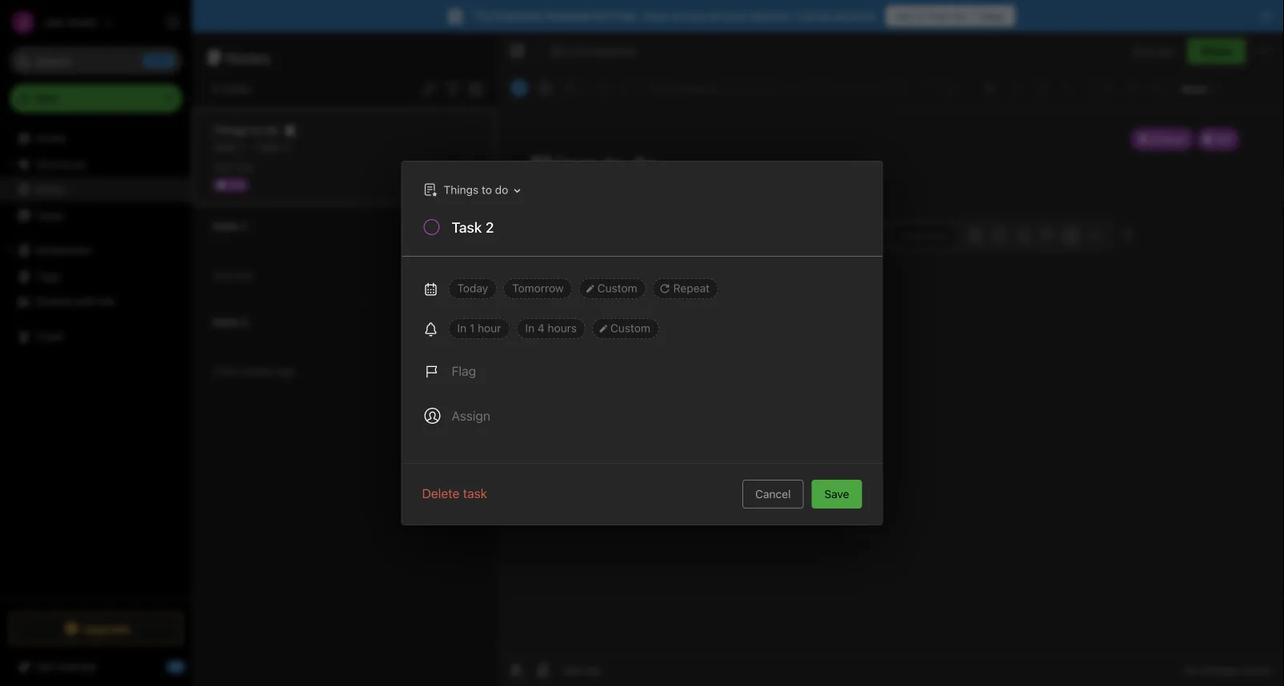 Task type: locate. For each thing, give the bounding box(es) containing it.
1 horizontal spatial for
[[953, 9, 968, 22]]

for for 7
[[953, 9, 968, 22]]

0 vertical spatial note
[[213, 220, 238, 233]]

do
[[265, 124, 279, 137], [495, 183, 508, 196]]

for left 7
[[953, 9, 968, 22]]

flag
[[452, 364, 476, 379]]

0 vertical spatial notes
[[227, 48, 271, 67]]

custom button down task 2 text box
[[579, 279, 646, 299]]

0 horizontal spatial things
[[213, 124, 249, 137]]

tree containing home
[[0, 126, 192, 599]]

just
[[213, 161, 232, 172], [213, 270, 232, 281]]

0 vertical spatial 2
[[282, 140, 289, 154]]

just up note 2
[[213, 270, 232, 281]]

0 vertical spatial just
[[213, 161, 232, 172]]

2 now from the top
[[235, 270, 253, 281]]

1 just now from the top
[[213, 161, 253, 172]]

notes link
[[0, 177, 191, 202]]

1 vertical spatial notes
[[35, 183, 66, 196]]

just up 0/2
[[213, 161, 232, 172]]

cancel right devices.
[[796, 9, 832, 22]]

custom button for tomorrow
[[579, 279, 646, 299]]

1 horizontal spatial things to do
[[444, 183, 508, 196]]

share button
[[1188, 38, 1246, 64]]

just now
[[213, 161, 253, 172], [213, 270, 253, 281]]

cancel left save
[[756, 488, 791, 501]]

repeat
[[674, 282, 710, 295]]

1 vertical spatial 2
[[241, 316, 248, 329]]

free:
[[612, 9, 638, 22]]

just now up note 2
[[213, 270, 253, 281]]

all
[[710, 9, 721, 22]]

0 horizontal spatial cancel
[[756, 488, 791, 501]]

1 left hour
[[470, 322, 475, 335]]

custom button
[[579, 279, 646, 299], [592, 319, 659, 339]]

0 horizontal spatial things to do
[[213, 124, 279, 137]]

notebooks link
[[0, 238, 191, 263]]

note down 0/2
[[213, 220, 238, 233]]

1 vertical spatial things to do
[[444, 183, 508, 196]]

task
[[213, 140, 237, 154], [256, 140, 279, 154]]

2
[[282, 140, 289, 154], [241, 316, 248, 329]]

custom for in 4 hours
[[611, 322, 651, 335]]

note 1
[[213, 220, 247, 233]]

for left free: at the top left
[[594, 9, 609, 22]]

0 vertical spatial cancel
[[796, 9, 832, 22]]

2 for from the left
[[953, 9, 968, 22]]

in
[[457, 322, 467, 335], [525, 322, 535, 335]]

task image
[[534, 77, 556, 99]]

note for note 2
[[213, 316, 238, 329]]

1 horizontal spatial to
[[482, 183, 492, 196]]

new button
[[10, 84, 182, 113]]

notes up notes
[[227, 48, 271, 67]]

1 vertical spatial note
[[213, 316, 238, 329]]

2 task from the left
[[256, 140, 279, 154]]

0 horizontal spatial task
[[213, 140, 237, 154]]

tree
[[0, 126, 192, 599]]

1 vertical spatial to
[[482, 183, 492, 196]]

tasks button
[[0, 202, 191, 228]]

flag button
[[415, 352, 486, 391]]

None search field
[[21, 46, 171, 75]]

1 vertical spatial custom button
[[592, 319, 659, 339]]

1 horizontal spatial do
[[495, 183, 508, 196]]

cancel
[[796, 9, 832, 22], [756, 488, 791, 501]]

for inside button
[[953, 9, 968, 22]]

1 horizontal spatial notes
[[227, 48, 271, 67]]

free
[[928, 9, 950, 22]]

now up note 2
[[235, 270, 253, 281]]

0 vertical spatial do
[[265, 124, 279, 137]]

1 vertical spatial now
[[235, 270, 253, 281]]

0 vertical spatial things to do
[[213, 124, 279, 137]]

in 4 hours button
[[517, 319, 586, 339]]

1 vertical spatial just now
[[213, 270, 253, 281]]

0/2
[[231, 179, 245, 190]]

1 horizontal spatial in
[[525, 322, 535, 335]]

0 vertical spatial to
[[252, 124, 262, 137]]

notes up tasks
[[35, 183, 66, 196]]

0 horizontal spatial in
[[457, 322, 467, 335]]

highlight image
[[1053, 77, 1092, 99]]

1 vertical spatial cancel
[[756, 488, 791, 501]]

in for in 4 hours
[[525, 322, 535, 335]]

home link
[[0, 126, 192, 151]]

2 just now from the top
[[213, 270, 253, 281]]

2 right - at the top of the page
[[282, 140, 289, 154]]

do inside button
[[495, 183, 508, 196]]

0 vertical spatial custom
[[598, 282, 638, 295]]

in inside button
[[457, 322, 467, 335]]

you
[[1157, 45, 1175, 57]]

0 horizontal spatial to
[[252, 124, 262, 137]]

0 vertical spatial 1
[[240, 140, 245, 154]]

Note Editor text field
[[497, 109, 1285, 654]]

1 vertical spatial custom
[[611, 322, 651, 335]]

with
[[75, 295, 96, 308]]

custom button right hours
[[592, 319, 659, 339]]

1
[[240, 140, 245, 154], [241, 220, 247, 233], [470, 322, 475, 335]]

more image
[[1177, 77, 1226, 99]]

insert image
[[507, 77, 531, 99]]

now up 0/2
[[235, 161, 253, 172]]

delete task link
[[422, 484, 487, 503]]

shared
[[35, 295, 72, 308]]

task
[[463, 486, 487, 501]]

task right - at the top of the page
[[256, 140, 279, 154]]

in 1 hour button
[[449, 319, 510, 339]]

ago
[[278, 366, 295, 377]]

2 vertical spatial 1
[[470, 322, 475, 335]]

7
[[971, 9, 977, 22]]

days
[[980, 9, 1006, 22]]

1 note from the top
[[213, 220, 238, 233]]

2 things to do button from the left
[[420, 178, 526, 202]]

custom for tomorrow
[[598, 282, 638, 295]]

to
[[252, 124, 262, 137], [482, 183, 492, 196]]

1 down 0/2
[[241, 220, 247, 233]]

heading level image
[[728, 77, 810, 99]]

note up few
[[213, 316, 238, 329]]

1 horizontal spatial things
[[444, 183, 479, 196]]

0 horizontal spatial for
[[594, 9, 609, 22]]

task left - at the top of the page
[[213, 140, 237, 154]]

1 in from the left
[[457, 322, 467, 335]]

1 vertical spatial things
[[444, 183, 479, 196]]

trash link
[[0, 324, 191, 350]]

notes
[[227, 48, 271, 67], [35, 183, 66, 196]]

1 vertical spatial just
[[213, 270, 232, 281]]

in inside button
[[525, 322, 535, 335]]

notebook
[[590, 45, 637, 57]]

1 horizontal spatial task
[[256, 140, 279, 154]]

0 vertical spatial now
[[235, 161, 253, 172]]

for
[[594, 9, 609, 22], [953, 9, 968, 22]]

1 for task
[[240, 140, 245, 154]]

0 horizontal spatial do
[[265, 124, 279, 137]]

get
[[896, 9, 915, 22]]

1 inside button
[[470, 322, 475, 335]]

in left hour
[[457, 322, 467, 335]]

first
[[566, 45, 587, 57]]

things to do button
[[416, 178, 526, 202], [420, 178, 526, 202]]

2 up "a few minutes ago"
[[241, 316, 248, 329]]

1 vertical spatial do
[[495, 183, 508, 196]]

in for in 1 hour
[[457, 322, 467, 335]]

custom right hours
[[611, 322, 651, 335]]

add tag image
[[534, 661, 553, 680]]

0 vertical spatial just now
[[213, 161, 253, 172]]

note
[[213, 220, 238, 233], [213, 316, 238, 329]]

today button
[[449, 279, 497, 299]]

delete task
[[422, 486, 487, 501]]

delete
[[422, 486, 460, 501]]

just now up 0/2
[[213, 161, 253, 172]]

now
[[235, 161, 253, 172], [235, 270, 253, 281]]

settings image
[[163, 13, 182, 32]]

save
[[825, 488, 850, 501]]

2 in from the left
[[525, 322, 535, 335]]

in left 4
[[525, 322, 535, 335]]

0 horizontal spatial notes
[[35, 183, 66, 196]]

custom left the repeat button
[[598, 282, 638, 295]]

note for note 1
[[213, 220, 238, 233]]

0 vertical spatial custom button
[[579, 279, 646, 299]]

Enter task text field
[[450, 218, 863, 245]]

get it free for 7 days button
[[887, 6, 1015, 26]]

1 vertical spatial 1
[[241, 220, 247, 233]]

1 left - at the top of the page
[[240, 140, 245, 154]]

2 note from the top
[[213, 316, 238, 329]]

shared with me link
[[0, 289, 191, 315]]

things to do
[[213, 124, 279, 137], [444, 183, 508, 196]]

expand note image
[[508, 42, 527, 61]]

1 for from the left
[[594, 9, 609, 22]]



Task type: vqa. For each thing, say whether or not it's contained in the screenshot.
"A"
yes



Task type: describe. For each thing, give the bounding box(es) containing it.
hours
[[548, 322, 577, 335]]

font family image
[[814, 77, 888, 99]]

-
[[248, 140, 253, 154]]

cancel inside button
[[756, 488, 791, 501]]

anytime.
[[835, 9, 879, 22]]

share
[[1201, 44, 1233, 58]]

repeat button
[[653, 279, 719, 299]]

1 just from the top
[[213, 161, 232, 172]]

shortcuts button
[[0, 151, 191, 177]]

me
[[99, 295, 115, 308]]

new
[[35, 92, 58, 105]]

notes inside notes 'link'
[[35, 183, 66, 196]]

4
[[538, 322, 545, 335]]

task 1 - task 2
[[213, 140, 289, 154]]

tomorrow
[[512, 282, 564, 295]]

1 for in
[[470, 322, 475, 335]]

it
[[918, 9, 925, 22]]

first notebook
[[566, 45, 637, 57]]

tags button
[[0, 263, 191, 289]]

font size image
[[892, 77, 932, 99]]

tags
[[36, 270, 60, 283]]

for for free:
[[594, 9, 609, 22]]

tasks
[[35, 209, 64, 222]]

home
[[35, 132, 66, 145]]

across
[[673, 9, 707, 22]]

custom button for in 4 hours
[[592, 319, 659, 339]]

today
[[457, 282, 488, 295]]

try evernote personal for free: sync across all your devices. cancel anytime.
[[475, 9, 879, 22]]

a few minutes ago
[[213, 366, 295, 377]]

font color image
[[936, 77, 976, 99]]

assign
[[452, 409, 491, 424]]

0 vertical spatial things
[[213, 124, 249, 137]]

personal
[[545, 9, 591, 22]]

try
[[475, 9, 492, 22]]

in 4 hours
[[525, 322, 577, 335]]

first notebook button
[[546, 40, 643, 62]]

things inside button
[[444, 183, 479, 196]]

1 for note
[[241, 220, 247, 233]]

evernote
[[495, 9, 542, 22]]

sync
[[644, 9, 670, 22]]

devices.
[[750, 9, 793, 22]]

1 horizontal spatial cancel
[[796, 9, 832, 22]]

shortcuts
[[36, 157, 86, 171]]

2 just from the top
[[213, 270, 232, 281]]

to inside button
[[482, 183, 492, 196]]

notes
[[221, 82, 250, 95]]

shared with me
[[35, 295, 115, 308]]

3
[[211, 82, 218, 95]]

note window element
[[497, 32, 1285, 687]]

few
[[221, 366, 237, 377]]

3 notes
[[211, 82, 250, 95]]

hour
[[478, 322, 501, 335]]

in 1 hour
[[457, 322, 501, 335]]

trash
[[35, 330, 64, 343]]

expand notebooks image
[[4, 244, 17, 257]]

your
[[724, 9, 747, 22]]

assign button
[[415, 397, 500, 435]]

1 horizontal spatial 2
[[282, 140, 289, 154]]

only
[[1132, 45, 1155, 57]]

tomorrow button
[[504, 279, 573, 299]]

notebooks
[[36, 244, 92, 257]]

upgrade
[[83, 622, 130, 636]]

0 horizontal spatial 2
[[241, 316, 248, 329]]

all changes saved
[[1184, 665, 1272, 677]]

upgrade button
[[10, 613, 182, 645]]

add a reminder image
[[507, 661, 526, 680]]

changes
[[1199, 665, 1240, 677]]

minutes
[[240, 366, 276, 377]]

only you
[[1132, 45, 1175, 57]]

note 2
[[213, 316, 248, 329]]

Go to note or move task field
[[416, 178, 526, 202]]

get it free for 7 days
[[896, 9, 1006, 22]]

cancel button
[[743, 480, 804, 509]]

all
[[1184, 665, 1197, 677]]

save button
[[812, 480, 862, 509]]

things to do inside button
[[444, 183, 508, 196]]

saved
[[1243, 665, 1272, 677]]

1 things to do button from the left
[[416, 178, 526, 202]]

Search text field
[[21, 46, 171, 75]]

1 now from the top
[[235, 161, 253, 172]]

a
[[213, 366, 218, 377]]

1 task from the left
[[213, 140, 237, 154]]



